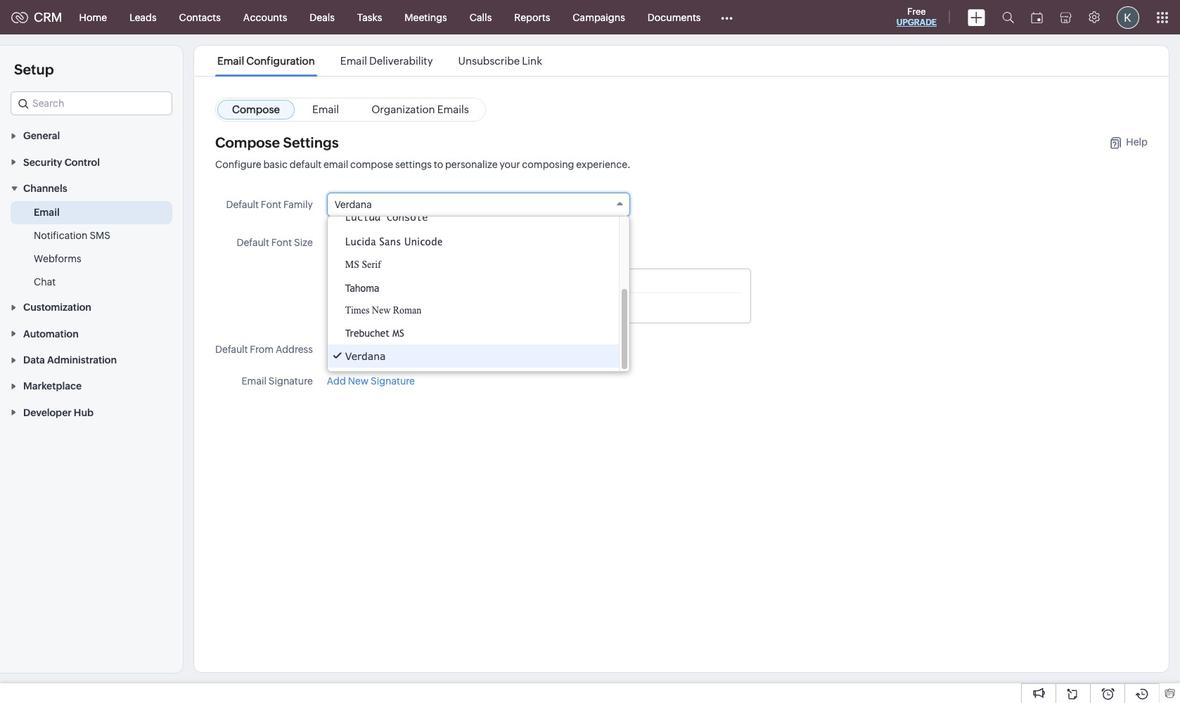 Task type: vqa. For each thing, say whether or not it's contained in the screenshot.
middle "Phone"
no



Task type: describe. For each thing, give the bounding box(es) containing it.
the
[[482, 300, 495, 311]]

channels
[[23, 183, 67, 194]]

setup
[[14, 61, 54, 77]]

upgrade
[[897, 18, 937, 27]]

meetings link
[[393, 0, 458, 34]]

help
[[1126, 136, 1148, 147]]

experience.
[[576, 159, 631, 170]]

campaigns
[[573, 12, 625, 23]]

email for email configuration
[[217, 55, 244, 67]]

accounts link
[[232, 0, 298, 34]]

composing
[[522, 159, 574, 170]]

roman
[[393, 305, 421, 316]]

emails
[[437, 103, 469, 115]]

verdana inside field
[[335, 199, 372, 210]]

size
[[294, 237, 313, 248]]

organization emails
[[371, 103, 469, 115]]

marketplace button
[[0, 373, 183, 399]]

home
[[79, 12, 107, 23]]

to
[[434, 159, 443, 170]]

settings
[[395, 159, 432, 170]]

unsubscribe
[[458, 55, 520, 67]]

compose settings
[[215, 134, 339, 150]]

notification sms
[[34, 230, 110, 241]]

data administration button
[[0, 347, 183, 373]]

trebuchet ms
[[345, 328, 404, 339]]

configure
[[215, 159, 261, 170]]

lucida for lucida sans unicode
[[345, 236, 376, 248]]

preview
[[336, 278, 372, 289]]

from
[[250, 344, 274, 355]]

2 signature from the left
[[371, 376, 415, 387]]

the quick brown fox jumped over the lazy dog
[[336, 300, 534, 311]]

ms serif
[[345, 259, 381, 271]]

lucida console
[[345, 211, 428, 224]]

deals link
[[298, 0, 346, 34]]

times new roman
[[345, 305, 421, 316]]

dog
[[518, 300, 534, 311]]

lucida sans unicode
[[345, 236, 443, 248]]

email deliverability link
[[338, 55, 435, 67]]

email link inside channels region
[[34, 205, 60, 219]]

default from address
[[215, 344, 313, 355]]

brown
[[380, 300, 406, 311]]

documents
[[648, 12, 701, 23]]

link
[[522, 55, 542, 67]]

profile element
[[1108, 0, 1148, 34]]

email configuration
[[217, 55, 315, 67]]

crm
[[34, 10, 62, 25]]

settings
[[283, 134, 339, 150]]

organization
[[371, 103, 435, 115]]

trebuchet ms option
[[328, 322, 619, 345]]

Other Modules field
[[712, 6, 742, 28]]

home link
[[68, 0, 118, 34]]

tasks
[[357, 12, 382, 23]]

meetings
[[405, 12, 447, 23]]

marketplace
[[23, 381, 82, 392]]

security control button
[[0, 149, 183, 175]]

webforms link
[[34, 252, 81, 266]]

verdana inside option
[[345, 350, 386, 362]]

list containing email configuration
[[205, 46, 555, 76]]

lucida for lucida console
[[345, 211, 381, 224]]

address
[[276, 344, 313, 355]]

default for default font family
[[226, 199, 259, 210]]

your
[[500, 159, 520, 170]]

tasks link
[[346, 0, 393, 34]]

email
[[323, 159, 348, 170]]

developer hub
[[23, 407, 94, 418]]

security control
[[23, 157, 100, 168]]

unsubscribe link link
[[456, 55, 544, 67]]

lucida console option
[[328, 205, 619, 230]]

lazy
[[498, 300, 515, 311]]

calendar image
[[1031, 12, 1043, 23]]

developer hub button
[[0, 399, 183, 425]]

notification sms link
[[34, 229, 110, 243]]

control
[[64, 157, 100, 168]]

ms serif option
[[328, 253, 619, 276]]

sans
[[379, 236, 401, 248]]

ms inside trebuchet ms 'option'
[[392, 328, 404, 339]]

documents link
[[636, 0, 712, 34]]

security
[[23, 157, 62, 168]]

chat
[[34, 276, 56, 288]]

sms
[[90, 230, 110, 241]]

configure basic default email compose settings to personalize your composing experience.
[[215, 159, 631, 170]]

contacts link
[[168, 0, 232, 34]]

chat link
[[34, 275, 56, 289]]

contacts
[[179, 12, 221, 23]]

default for default font size
[[237, 237, 269, 248]]

search image
[[1002, 11, 1014, 23]]

email inside channels region
[[34, 207, 60, 218]]

email for email deliverability
[[340, 55, 367, 67]]

quick
[[355, 300, 377, 311]]

default font family
[[226, 199, 313, 210]]

free
[[907, 6, 926, 17]]

basic
[[263, 159, 288, 170]]



Task type: locate. For each thing, give the bounding box(es) containing it.
0 horizontal spatial signature
[[268, 376, 313, 387]]

general
[[23, 130, 60, 142]]

email link down channels
[[34, 205, 60, 219]]

compose
[[232, 103, 280, 115], [215, 134, 280, 150]]

times
[[345, 305, 369, 316]]

1 signature from the left
[[268, 376, 313, 387]]

compose link
[[217, 100, 295, 120]]

tahoma
[[345, 282, 379, 294]]

data administration
[[23, 354, 117, 366]]

0 vertical spatial email link
[[297, 100, 354, 120]]

add
[[327, 376, 346, 387]]

new inside option
[[372, 305, 390, 316]]

default left the from
[[215, 344, 248, 355]]

ms up preview
[[345, 259, 359, 271]]

compose for compose settings
[[215, 134, 280, 150]]

default
[[290, 159, 321, 170]]

new up trebuchet ms
[[372, 305, 390, 316]]

verdana option
[[328, 345, 619, 368]]

fox
[[409, 300, 422, 311]]

1 horizontal spatial signature
[[371, 376, 415, 387]]

signature
[[268, 376, 313, 387], [371, 376, 415, 387]]

configuration
[[246, 55, 315, 67]]

personalize
[[445, 159, 498, 170]]

create menu image
[[968, 9, 985, 26]]

0 vertical spatial ms
[[345, 259, 359, 271]]

email configuration link
[[215, 55, 317, 67]]

2 lucida from the top
[[345, 236, 376, 248]]

crm link
[[11, 10, 62, 25]]

channels button
[[0, 175, 183, 201]]

0 vertical spatial verdana
[[335, 199, 372, 210]]

1 vertical spatial email link
[[34, 205, 60, 219]]

1 vertical spatial lucida
[[345, 236, 376, 248]]

search element
[[994, 0, 1023, 34]]

1 vertical spatial verdana
[[345, 350, 386, 362]]

font left 'family'
[[261, 199, 281, 210]]

default
[[226, 199, 259, 210], [237, 237, 269, 248], [215, 344, 248, 355]]

automation button
[[0, 320, 183, 347]]

email
[[217, 55, 244, 67], [340, 55, 367, 67], [312, 103, 339, 115], [34, 207, 60, 218], [241, 376, 267, 387]]

profile image
[[1117, 6, 1139, 28]]

font left size
[[271, 237, 292, 248]]

1 vertical spatial font
[[271, 237, 292, 248]]

calls
[[470, 12, 492, 23]]

email down channels
[[34, 207, 60, 218]]

logo image
[[11, 12, 28, 23]]

1 vertical spatial default
[[237, 237, 269, 248]]

0 vertical spatial new
[[372, 305, 390, 316]]

console
[[387, 211, 428, 224]]

deals
[[310, 12, 335, 23]]

lucida inside option
[[345, 236, 376, 248]]

deliverability
[[369, 55, 433, 67]]

None field
[[11, 91, 172, 115]]

ms
[[345, 259, 359, 271], [392, 328, 404, 339]]

0 vertical spatial lucida
[[345, 211, 381, 224]]

webforms
[[34, 253, 81, 264]]

default down default font family
[[237, 237, 269, 248]]

customization
[[23, 302, 91, 313]]

0 horizontal spatial new
[[348, 376, 369, 387]]

lucida up "ms serif"
[[345, 236, 376, 248]]

serif
[[362, 259, 381, 271]]

1 vertical spatial compose
[[215, 134, 280, 150]]

the
[[336, 300, 352, 311]]

lucida console list box
[[328, 205, 629, 371]]

hub
[[74, 407, 94, 418]]

new for add
[[348, 376, 369, 387]]

1 horizontal spatial ms
[[392, 328, 404, 339]]

Search text field
[[11, 92, 172, 115]]

1 vertical spatial new
[[348, 376, 369, 387]]

compose up the configure
[[215, 134, 280, 150]]

verdana up lucida console
[[335, 199, 372, 210]]

2 vertical spatial default
[[215, 344, 248, 355]]

new for times
[[372, 305, 390, 316]]

add new signature
[[327, 376, 415, 387]]

ms inside option
[[345, 259, 359, 271]]

signature down address at the left
[[268, 376, 313, 387]]

times new roman option
[[328, 300, 619, 322]]

accounts
[[243, 12, 287, 23]]

leads link
[[118, 0, 168, 34]]

over
[[460, 300, 479, 311]]

default font size
[[237, 237, 313, 248]]

0 horizontal spatial ms
[[345, 259, 359, 271]]

0 vertical spatial compose
[[232, 103, 280, 115]]

font for size
[[271, 237, 292, 248]]

create menu element
[[959, 0, 994, 34]]

font
[[261, 199, 281, 210], [271, 237, 292, 248]]

1 vertical spatial ms
[[392, 328, 404, 339]]

reports link
[[503, 0, 561, 34]]

1 lucida from the top
[[345, 211, 381, 224]]

1 horizontal spatial email link
[[297, 100, 354, 120]]

email link up settings
[[297, 100, 354, 120]]

channels region
[[0, 201, 183, 294]]

tahoma option
[[328, 276, 619, 300]]

lucida up sans
[[345, 211, 381, 224]]

trebuchet
[[345, 328, 389, 339]]

email left configuration
[[217, 55, 244, 67]]

email down the "tasks"
[[340, 55, 367, 67]]

0 vertical spatial font
[[261, 199, 281, 210]]

verdana down trebuchet
[[345, 350, 386, 362]]

compose up compose settings
[[232, 103, 280, 115]]

developer
[[23, 407, 72, 418]]

email down the from
[[241, 376, 267, 387]]

default down the configure
[[226, 199, 259, 210]]

notification
[[34, 230, 88, 241]]

0 horizontal spatial email link
[[34, 205, 60, 219]]

font for family
[[261, 199, 281, 210]]

ms down roman
[[392, 328, 404, 339]]

lucida
[[345, 211, 381, 224], [345, 236, 376, 248]]

general button
[[0, 122, 183, 149]]

calls link
[[458, 0, 503, 34]]

email deliverability
[[340, 55, 433, 67]]

0 vertical spatial default
[[226, 199, 259, 210]]

1 horizontal spatial new
[[372, 305, 390, 316]]

email link
[[297, 100, 354, 120], [34, 205, 60, 219]]

email up settings
[[312, 103, 339, 115]]

jumped
[[425, 300, 457, 311]]

lucida sans unicode option
[[328, 230, 619, 253]]

data
[[23, 354, 45, 366]]

default for default from address
[[215, 344, 248, 355]]

email for email signature
[[241, 376, 267, 387]]

lucida inside option
[[345, 211, 381, 224]]

email signature
[[241, 376, 313, 387]]

compose for compose
[[232, 103, 280, 115]]

unicode
[[404, 236, 443, 248]]

administration
[[47, 354, 117, 366]]

new right the add
[[348, 376, 369, 387]]

compose
[[350, 159, 393, 170]]

leads
[[129, 12, 157, 23]]

list
[[205, 46, 555, 76]]

reports
[[514, 12, 550, 23]]

family
[[283, 199, 313, 210]]

customization button
[[0, 294, 183, 320]]

Verdana field
[[327, 193, 630, 217]]

unsubscribe link
[[458, 55, 542, 67]]

automation
[[23, 328, 79, 339]]

signature down trebuchet ms
[[371, 376, 415, 387]]



